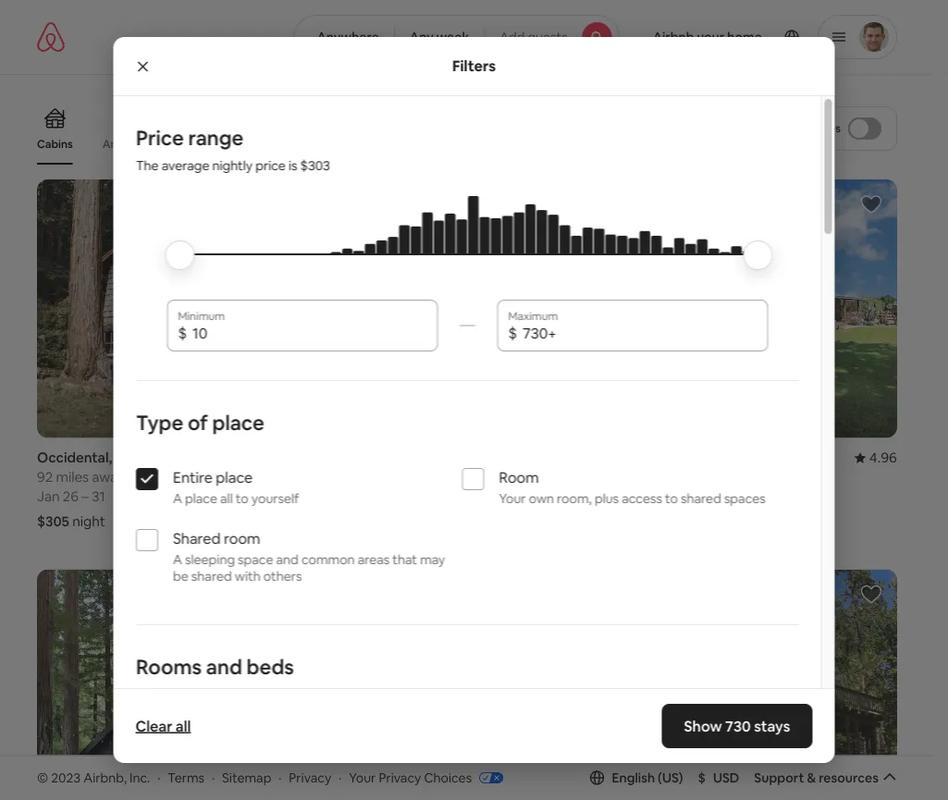 Task type: vqa. For each thing, say whether or not it's contained in the screenshot.
"Switch"
no



Task type: describe. For each thing, give the bounding box(es) containing it.
4.96
[[870, 449, 898, 467]]

2023
[[51, 770, 81, 786]]

add to wishlist: arnold, california image
[[861, 583, 883, 605]]

night
[[72, 512, 105, 531]]

inc.
[[130, 770, 150, 786]]

any week
[[410, 29, 469, 45]]

may
[[420, 551, 445, 568]]

1 vertical spatial and
[[206, 654, 242, 680]]

add
[[500, 29, 525, 45]]

0 horizontal spatial your
[[349, 770, 376, 786]]

room
[[499, 468, 539, 487]]

usd
[[713, 770, 740, 786]]

nov 1 – 6
[[626, 487, 681, 506]]

anywhere
[[317, 29, 379, 45]]

anywhere button
[[294, 15, 395, 59]]

choices
[[424, 770, 472, 786]]

range
[[188, 124, 243, 151]]

airbnb,
[[84, 770, 127, 786]]

display
[[708, 121, 746, 136]]

omg!
[[221, 137, 251, 151]]

– inside occidental, california 92 miles away jan 26 – 31 $305 night
[[82, 487, 89, 506]]

of
[[187, 409, 208, 436]]

the
[[136, 157, 158, 174]]

730
[[726, 717, 751, 736]]

support
[[755, 770, 805, 786]]

privacy link
[[289, 770, 332, 786]]

spaces
[[724, 490, 766, 507]]

none search field containing anywhere
[[294, 15, 620, 59]]

room your own room, plus access to shared spaces
[[499, 468, 766, 507]]

3 · from the left
[[279, 770, 282, 786]]

price
[[136, 124, 183, 151]]

filters
[[452, 56, 496, 75]]

4 · from the left
[[339, 770, 342, 786]]

english (us) button
[[590, 770, 683, 786]]

shared inside room your own room, plus access to shared spaces
[[681, 490, 721, 507]]

be
[[173, 568, 188, 585]]

before
[[775, 121, 810, 136]]

show for show map
[[425, 688, 458, 705]]

type of place
[[136, 409, 264, 436]]

$ for $ text box
[[508, 323, 517, 342]]

average
[[161, 157, 209, 174]]

4.96 out of 5 average rating image
[[855, 449, 898, 467]]

entire place a place all to yourself
[[173, 468, 299, 507]]

any
[[410, 29, 434, 45]]

&
[[807, 770, 816, 786]]

any week button
[[394, 15, 485, 59]]

‎$303
[[300, 157, 330, 174]]

rooms
[[136, 654, 201, 680]]

stinson beach, california
[[331, 449, 492, 467]]

clear all button
[[126, 708, 200, 745]]

that
[[392, 551, 417, 568]]

type
[[136, 409, 183, 436]]

your privacy choices
[[349, 770, 472, 786]]

access
[[622, 490, 662, 507]]

show for show 730 stays
[[684, 717, 723, 736]]

price range the average nightly price is ‎$303
[[136, 124, 330, 174]]

shared
[[173, 529, 220, 548]]

total
[[748, 121, 773, 136]]

your inside room your own room, plus access to shared spaces
[[499, 490, 526, 507]]

show 730 stays
[[684, 717, 791, 736]]

shared room a sleeping space and common areas that may be shared with others
[[173, 529, 445, 585]]

1 privacy from the left
[[289, 770, 332, 786]]

$ text field
[[192, 324, 427, 342]]

english
[[612, 770, 655, 786]]

show map button
[[406, 674, 529, 719]]

1
[[654, 487, 660, 506]]

a for shared room
[[173, 551, 182, 568]]

© 2023 airbnb, inc. ·
[[37, 770, 161, 786]]

is
[[288, 157, 297, 174]]

sitemap link
[[222, 770, 271, 786]]

92
[[37, 468, 53, 486]]

own
[[529, 490, 554, 507]]

$ text field
[[522, 324, 757, 342]]

(us)
[[658, 770, 683, 786]]

rooms and beds
[[136, 654, 294, 680]]

guests
[[528, 29, 568, 45]]

$ for $ text field
[[178, 323, 186, 342]]

add to wishlist: acampo, california image
[[861, 193, 883, 216]]

sleeping
[[185, 551, 235, 568]]

show map
[[425, 688, 488, 705]]

stays
[[754, 717, 791, 736]]

nov
[[626, 487, 651, 506]]

terms · sitemap · privacy
[[168, 770, 332, 786]]

terms
[[168, 770, 205, 786]]

english (us)
[[612, 770, 683, 786]]



Task type: locate. For each thing, give the bounding box(es) containing it.
0 horizontal spatial to
[[235, 490, 248, 507]]

a down shared
[[173, 551, 182, 568]]

privacy right sitemap 'link'
[[289, 770, 332, 786]]

1 horizontal spatial all
[[220, 490, 232, 507]]

©
[[37, 770, 48, 786]]

0 horizontal spatial show
[[425, 688, 458, 705]]

· right the terms
[[212, 770, 215, 786]]

0 horizontal spatial california
[[115, 449, 178, 467]]

and left beds
[[206, 654, 242, 680]]

place right of
[[212, 409, 264, 436]]

clear all
[[136, 717, 191, 736]]

place
[[212, 409, 264, 436], [215, 468, 252, 487], [185, 490, 217, 507]]

terms link
[[168, 770, 205, 786]]

31
[[92, 487, 105, 506]]

others
[[263, 568, 302, 585]]

california right beach,
[[429, 449, 492, 467]]

· left privacy link on the left
[[279, 770, 282, 786]]

and right space
[[276, 551, 298, 568]]

$
[[178, 323, 186, 342], [508, 323, 517, 342], [698, 770, 706, 786]]

2 · from the left
[[212, 770, 215, 786]]

0 horizontal spatial all
[[176, 717, 191, 736]]

support & resources
[[755, 770, 879, 786]]

jan
[[37, 487, 60, 506]]

amazing views
[[102, 137, 181, 151]]

map
[[461, 688, 488, 705]]

shared inside shared room a sleeping space and common areas that may be shared with others
[[191, 568, 232, 585]]

2 a from the top
[[173, 551, 182, 568]]

0 vertical spatial show
[[425, 688, 458, 705]]

support & resources button
[[755, 770, 898, 786]]

space
[[237, 551, 273, 568]]

miles
[[56, 468, 89, 486]]

$ up type of place
[[178, 323, 186, 342]]

1 vertical spatial show
[[684, 717, 723, 736]]

to inside room your own room, plus access to shared spaces
[[665, 490, 678, 507]]

common
[[301, 551, 354, 568]]

all up room
[[220, 490, 232, 507]]

to right 1 at the bottom right of the page
[[665, 490, 678, 507]]

0 vertical spatial your
[[499, 490, 526, 507]]

0 horizontal spatial –
[[82, 487, 89, 506]]

show inside filters dialog
[[684, 717, 723, 736]]

show left "730"
[[684, 717, 723, 736]]

1 horizontal spatial your
[[499, 490, 526, 507]]

1 vertical spatial place
[[215, 468, 252, 487]]

1 a from the top
[[173, 490, 182, 507]]

week
[[437, 29, 469, 45]]

· right inc. at the bottom left
[[157, 770, 161, 786]]

display total before taxes
[[708, 121, 841, 136]]

$305
[[37, 512, 69, 531]]

1 to from the left
[[235, 490, 248, 507]]

stinson
[[331, 449, 380, 467]]

all right clear
[[176, 717, 191, 736]]

2 – from the left
[[663, 487, 670, 506]]

0 vertical spatial place
[[212, 409, 264, 436]]

amazing
[[102, 137, 149, 151]]

a
[[173, 490, 182, 507], [173, 551, 182, 568]]

0 vertical spatial a
[[173, 490, 182, 507]]

1 vertical spatial all
[[176, 717, 191, 736]]

cabins
[[37, 137, 73, 151]]

6
[[673, 487, 681, 506]]

display total before taxes button
[[692, 106, 898, 151]]

room,
[[557, 490, 592, 507]]

2 horizontal spatial $
[[698, 770, 706, 786]]

a for entire place
[[173, 490, 182, 507]]

· right privacy link on the left
[[339, 770, 342, 786]]

1 vertical spatial shared
[[191, 568, 232, 585]]

to inside entire place a place all to yourself
[[235, 490, 248, 507]]

1 vertical spatial your
[[349, 770, 376, 786]]

occidental,
[[37, 449, 112, 467]]

– left the 31
[[82, 487, 89, 506]]

california down type
[[115, 449, 178, 467]]

a inside entire place a place all to yourself
[[173, 490, 182, 507]]

filters dialog
[[113, 37, 835, 800]]

$ left the usd
[[698, 770, 706, 786]]

0 horizontal spatial $
[[178, 323, 186, 342]]

show
[[425, 688, 458, 705], [684, 717, 723, 736]]

26
[[63, 487, 79, 506]]

place right entire
[[215, 468, 252, 487]]

beds
[[246, 654, 294, 680]]

a inside shared room a sleeping space and common areas that may be shared with others
[[173, 551, 182, 568]]

1 horizontal spatial to
[[665, 490, 678, 507]]

clear
[[136, 717, 173, 736]]

1 horizontal spatial shared
[[681, 490, 721, 507]]

show left map
[[425, 688, 458, 705]]

add guests
[[500, 29, 568, 45]]

2 vertical spatial place
[[185, 490, 217, 507]]

california
[[115, 449, 178, 467], [429, 449, 492, 467]]

all inside entire place a place all to yourself
[[220, 490, 232, 507]]

areas
[[357, 551, 389, 568]]

shared left spaces
[[681, 490, 721, 507]]

all
[[220, 490, 232, 507], [176, 717, 191, 736]]

0 vertical spatial all
[[220, 490, 232, 507]]

1 california from the left
[[115, 449, 178, 467]]

2 to from the left
[[665, 490, 678, 507]]

and inside shared room a sleeping space and common areas that may be shared with others
[[276, 551, 298, 568]]

1 horizontal spatial and
[[276, 551, 298, 568]]

your down room
[[499, 490, 526, 507]]

– right 1 at the bottom right of the page
[[663, 487, 670, 506]]

room
[[223, 529, 260, 548]]

show inside button
[[425, 688, 458, 705]]

1 horizontal spatial –
[[663, 487, 670, 506]]

with
[[234, 568, 260, 585]]

2 california from the left
[[429, 449, 492, 467]]

1 · from the left
[[157, 770, 161, 786]]

privacy left choices
[[379, 770, 421, 786]]

group containing amazing views
[[37, 93, 580, 165]]

your
[[499, 490, 526, 507], [349, 770, 376, 786]]

None search field
[[294, 15, 620, 59]]

0 vertical spatial and
[[276, 551, 298, 568]]

occidental, california 92 miles away jan 26 – 31 $305 night
[[37, 449, 178, 531]]

privacy
[[289, 770, 332, 786], [379, 770, 421, 786]]

1 horizontal spatial privacy
[[379, 770, 421, 786]]

1 horizontal spatial california
[[429, 449, 492, 467]]

price
[[255, 157, 285, 174]]

0 vertical spatial shared
[[681, 490, 721, 507]]

sitemap
[[222, 770, 271, 786]]

1 – from the left
[[82, 487, 89, 506]]

a down entire
[[173, 490, 182, 507]]

all inside button
[[176, 717, 191, 736]]

away
[[92, 468, 125, 486]]

resources
[[819, 770, 879, 786]]

add to wishlist: cazadero, california image
[[272, 583, 294, 605]]

shared right "be"
[[191, 568, 232, 585]]

0 horizontal spatial shared
[[191, 568, 232, 585]]

1 vertical spatial a
[[173, 551, 182, 568]]

$ usd
[[698, 770, 740, 786]]

your right privacy link on the left
[[349, 770, 376, 786]]

yourself
[[251, 490, 299, 507]]

2 privacy from the left
[[379, 770, 421, 786]]

views
[[151, 137, 181, 151]]

plus
[[594, 490, 619, 507]]

california inside occidental, california 92 miles away jan 26 – 31 $305 night
[[115, 449, 178, 467]]

most stays cost more than $183 per night. image
[[181, 196, 753, 308]]

group
[[37, 93, 580, 165], [37, 180, 309, 438], [331, 180, 603, 438], [626, 180, 898, 438], [37, 569, 309, 800], [331, 569, 603, 800], [626, 569, 898, 800]]

1 horizontal spatial $
[[508, 323, 517, 342]]

add guests button
[[484, 15, 620, 59]]

nightly
[[212, 157, 252, 174]]

0 horizontal spatial and
[[206, 654, 242, 680]]

0 horizontal spatial privacy
[[289, 770, 332, 786]]

show 730 stays link
[[662, 704, 813, 749]]

to left yourself
[[235, 490, 248, 507]]

$ down most stays cost more than $183 per night. image
[[508, 323, 517, 342]]

·
[[157, 770, 161, 786], [212, 770, 215, 786], [279, 770, 282, 786], [339, 770, 342, 786]]

place down entire
[[185, 490, 217, 507]]

shared
[[681, 490, 721, 507], [191, 568, 232, 585]]

1 horizontal spatial show
[[684, 717, 723, 736]]

beach,
[[383, 449, 427, 467]]

profile element
[[642, 0, 898, 74]]



